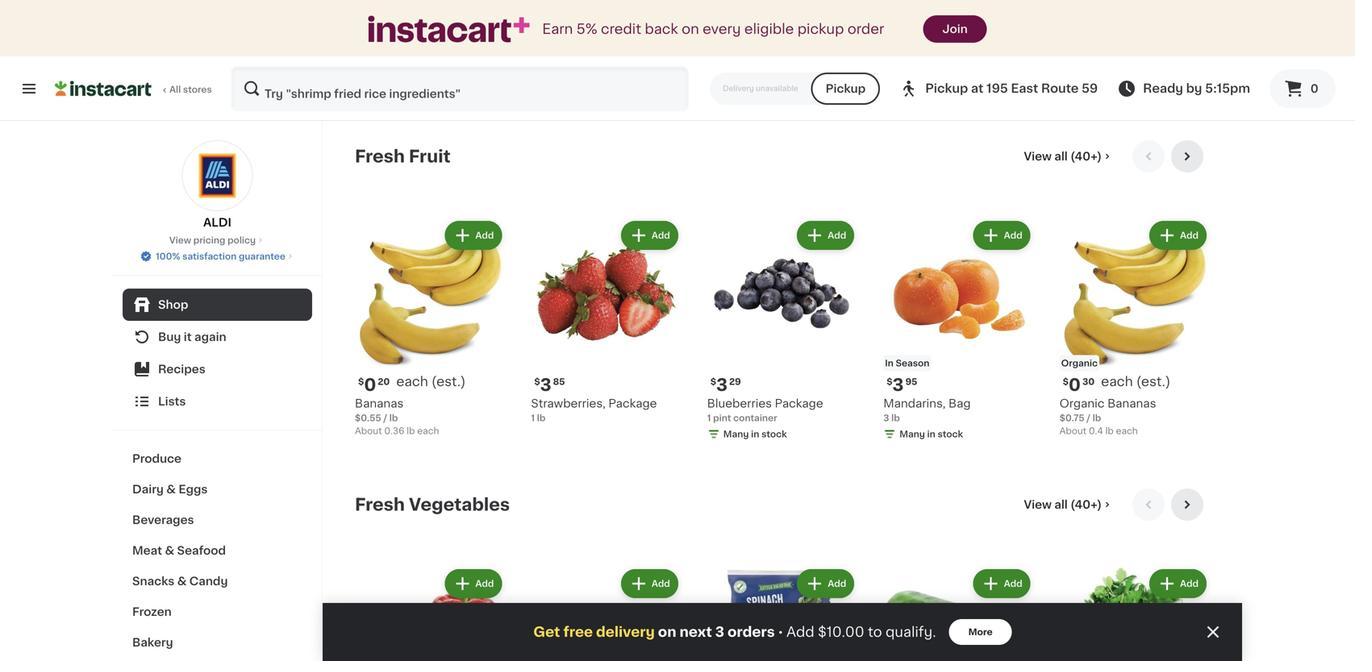 Task type: describe. For each thing, give the bounding box(es) containing it.
in season
[[885, 359, 930, 368]]

$ 3 85
[[535, 377, 565, 394]]

ready by 5:15pm link
[[1118, 79, 1251, 98]]

view for fresh fruit
[[1024, 151, 1052, 162]]

item carousel region containing fresh vegetables
[[355, 489, 1210, 662]]

many for mandarins, bag
[[900, 430, 925, 439]]

(40+) for fresh vegetables
[[1071, 500, 1102, 511]]

candy
[[189, 576, 228, 587]]

20
[[378, 378, 390, 386]]

all stores link
[[55, 66, 213, 111]]

view all (40+) for fresh vegetables
[[1024, 500, 1102, 511]]

produce
[[132, 454, 182, 465]]

aldi
[[203, 217, 232, 228]]

0 button
[[1270, 69, 1336, 108]]

pickup at 195 east route 59 button
[[900, 66, 1098, 111]]

•
[[778, 626, 784, 639]]

29
[[730, 378, 741, 386]]

recipes
[[158, 364, 206, 375]]

eligible
[[745, 22, 794, 36]]

recipes link
[[123, 353, 312, 386]]

many for blueberries package
[[724, 430, 749, 439]]

dairy & eggs link
[[123, 474, 312, 505]]

aldi link
[[182, 140, 253, 231]]

1 horizontal spatial on
[[682, 22, 699, 36]]

fresh for fresh vegetables
[[355, 497, 405, 514]]

195
[[987, 83, 1008, 94]]

ready
[[1144, 83, 1184, 94]]

3 inside treatment tracker modal dialog
[[716, 626, 725, 640]]

all for fresh vegetables
[[1055, 500, 1068, 511]]

100% satisfaction guarantee button
[[140, 247, 295, 263]]

0.36
[[384, 427, 405, 436]]

meat & seafood
[[132, 545, 226, 557]]

pickup
[[798, 22, 844, 36]]

0.4
[[1089, 427, 1104, 436]]

container
[[734, 414, 778, 423]]

$ 0 30 each (est.)
[[1063, 376, 1171, 394]]

fresh vegetables
[[355, 497, 510, 514]]

dairy & eggs
[[132, 484, 208, 495]]

lists
[[158, 396, 186, 408]]

(40+) for fresh fruit
[[1071, 151, 1102, 162]]

many in stock for blueberries
[[724, 430, 787, 439]]

lb right 0.36
[[407, 427, 415, 436]]

service type group
[[710, 73, 881, 105]]

free
[[564, 626, 593, 640]]

pickup at 195 east route 59
[[926, 83, 1098, 94]]

snacks & candy
[[132, 576, 228, 587]]

buy
[[158, 332, 181, 343]]

beverages link
[[123, 505, 312, 536]]

0 for $ 0 20 each (est.)
[[364, 377, 376, 394]]

beverages
[[132, 515, 194, 526]]

earn
[[542, 22, 573, 36]]

blueberries
[[708, 398, 772, 409]]

add inside treatment tracker modal dialog
[[787, 626, 815, 640]]

(est.) for $ 0 20 each (est.)
[[432, 376, 466, 388]]

fresh for fresh fruit
[[355, 148, 405, 165]]

earn 5% credit back on every eligible pickup order
[[542, 22, 885, 36]]

delivery
[[596, 626, 655, 640]]

shop link
[[123, 289, 312, 321]]

stock for package
[[762, 430, 787, 439]]

stock for bag
[[938, 430, 964, 439]]

mandarins, bag 3 lb
[[884, 398, 971, 423]]

frozen link
[[123, 597, 312, 628]]

credit
[[601, 22, 642, 36]]

5:15pm
[[1206, 83, 1251, 94]]

$ for $ 3 95
[[887, 378, 893, 386]]

$ 3 29
[[711, 377, 741, 394]]

policy
[[228, 236, 256, 245]]

each inside bananas $0.55 / lb about 0.36 lb each
[[417, 427, 439, 436]]

get
[[534, 626, 560, 640]]

$ for $ 3 29
[[711, 378, 717, 386]]

instacart logo image
[[55, 79, 152, 98]]

stores
[[183, 85, 212, 94]]

join
[[943, 23, 968, 35]]

vegetables
[[409, 497, 510, 514]]

pickup for pickup at 195 east route 59
[[926, 83, 969, 94]]

$0.75
[[1060, 414, 1085, 423]]

again
[[195, 332, 226, 343]]

item carousel region containing fresh fruit
[[355, 140, 1210, 470]]

back
[[645, 22, 678, 36]]

more button
[[949, 620, 1012, 646]]

about inside organic bananas $0.75 / lb about 0.4 lb each
[[1060, 427, 1087, 436]]

ready by 5:15pm
[[1144, 83, 1251, 94]]

5%
[[577, 22, 598, 36]]

bakery link
[[123, 628, 312, 658]]

get free delivery on next 3 orders • add $10.00 to qualify.
[[534, 626, 937, 640]]

organic bananas $0.75 / lb about 0.4 lb each
[[1060, 398, 1157, 436]]

to
[[868, 626, 883, 640]]

lb inside mandarins, bag 3 lb
[[892, 414, 900, 423]]

3 inside mandarins, bag 3 lb
[[884, 414, 890, 423]]

fruit
[[409, 148, 451, 165]]

it
[[184, 332, 192, 343]]

bag
[[949, 398, 971, 409]]

aldi logo image
[[182, 140, 253, 211]]

strawberries,
[[531, 398, 606, 409]]

each inside $ 0 20 each (est.)
[[396, 376, 428, 388]]

produce link
[[123, 444, 312, 474]]

30
[[1083, 378, 1095, 386]]

organic for organic bananas $0.75 / lb about 0.4 lb each
[[1060, 398, 1105, 409]]

in for mandarins,
[[928, 430, 936, 439]]

lb up 0.4
[[1093, 414, 1102, 423]]

3 for blueberries package
[[717, 377, 728, 394]]



Task type: locate. For each thing, give the bounding box(es) containing it.
package for strawberries,
[[609, 398, 657, 409]]

0
[[1311, 83, 1319, 94], [364, 377, 376, 394], [1069, 377, 1081, 394]]

1 vertical spatial &
[[165, 545, 174, 557]]

0 horizontal spatial stock
[[762, 430, 787, 439]]

1 horizontal spatial 0
[[1069, 377, 1081, 394]]

seafood
[[177, 545, 226, 557]]

100%
[[156, 252, 180, 261]]

bananas inside bananas $0.55 / lb about 0.36 lb each
[[355, 398, 404, 409]]

1 fresh from the top
[[355, 148, 405, 165]]

$ for $ 3 85
[[535, 378, 540, 386]]

1 horizontal spatial in
[[928, 430, 936, 439]]

view all (40+) button down 0.4
[[1018, 489, 1120, 521]]

view for fresh vegetables
[[1024, 500, 1052, 511]]

$ left 29
[[711, 378, 717, 386]]

1 (est.) from the left
[[432, 376, 466, 388]]

organic up $0.75
[[1060, 398, 1105, 409]]

2 vertical spatial &
[[177, 576, 187, 587]]

instacart plus icon image
[[368, 16, 530, 42]]

each right 20
[[396, 376, 428, 388]]

lists link
[[123, 386, 312, 418]]

1 horizontal spatial package
[[775, 398, 824, 409]]

1 bananas from the left
[[355, 398, 404, 409]]

1 $ from the left
[[358, 378, 364, 386]]

0 for $ 0 30 each (est.)
[[1069, 377, 1081, 394]]

0 horizontal spatial about
[[355, 427, 382, 436]]

meat & seafood link
[[123, 536, 312, 566]]

2 horizontal spatial 0
[[1311, 83, 1319, 94]]

2 item carousel region from the top
[[355, 489, 1210, 662]]

$ left 20
[[358, 378, 364, 386]]

0 vertical spatial (40+)
[[1071, 151, 1102, 162]]

buy it again link
[[123, 321, 312, 353]]

&
[[166, 484, 176, 495], [165, 545, 174, 557], [177, 576, 187, 587]]

all
[[169, 85, 181, 94]]

& for meat
[[165, 545, 174, 557]]

2 view all (40+) button from the top
[[1018, 489, 1120, 521]]

fresh
[[355, 148, 405, 165], [355, 497, 405, 514]]

add button
[[445, 221, 502, 250], [621, 221, 678, 250], [797, 221, 855, 250], [974, 221, 1031, 250], [1150, 221, 1207, 250], [445, 570, 502, 599], [621, 570, 678, 599], [797, 570, 855, 599], [974, 570, 1031, 599], [1150, 570, 1207, 599]]

organic
[[1062, 359, 1098, 368], [1060, 398, 1105, 409]]

in down mandarins, bag 3 lb
[[928, 430, 936, 439]]

each right 0.4
[[1116, 427, 1138, 436]]

orders
[[728, 626, 775, 640]]

(est.) inside '$ 0 30 each (est.)'
[[1137, 376, 1171, 388]]

1 left the pint
[[708, 414, 711, 423]]

$0.55
[[355, 414, 381, 423]]

1 horizontal spatial /
[[1087, 414, 1091, 423]]

snacks & candy link
[[123, 566, 312, 597]]

$ 0 20 each (est.)
[[358, 376, 466, 394]]

meat
[[132, 545, 162, 557]]

1 for strawberries,
[[531, 414, 535, 423]]

2 $ from the left
[[535, 378, 540, 386]]

& for snacks
[[177, 576, 187, 587]]

view all (40+) for fresh fruit
[[1024, 151, 1102, 162]]

lb down mandarins,
[[892, 414, 900, 423]]

bananas $0.55 / lb about 0.36 lb each
[[355, 398, 439, 436]]

$ left 85
[[535, 378, 540, 386]]

3 left 85
[[540, 377, 552, 394]]

$ inside $ 0 20 each (est.)
[[358, 378, 364, 386]]

1 stock from the left
[[762, 430, 787, 439]]

guarantee
[[239, 252, 286, 261]]

view all (40+) button down route
[[1018, 140, 1120, 173]]

many in stock down container
[[724, 430, 787, 439]]

1 item carousel region from the top
[[355, 140, 1210, 470]]

5 $ from the left
[[1063, 378, 1069, 386]]

dairy
[[132, 484, 164, 495]]

qualify.
[[886, 626, 937, 640]]

2 vertical spatial view
[[1024, 500, 1052, 511]]

0 horizontal spatial pickup
[[826, 83, 866, 94]]

product group
[[355, 218, 505, 438], [531, 218, 682, 425], [708, 218, 858, 444], [884, 218, 1034, 444], [1060, 218, 1210, 438], [355, 566, 505, 662], [531, 566, 682, 662], [708, 566, 858, 662], [884, 566, 1034, 662], [1060, 566, 1210, 662]]

1 / from the left
[[384, 414, 387, 423]]

1 vertical spatial on
[[658, 626, 677, 640]]

fresh fruit
[[355, 148, 451, 165]]

each inside organic bananas $0.75 / lb about 0.4 lb each
[[1116, 427, 1138, 436]]

package up container
[[775, 398, 824, 409]]

1 horizontal spatial pickup
[[926, 83, 969, 94]]

on left next
[[658, 626, 677, 640]]

many in stock
[[724, 430, 787, 439], [900, 430, 964, 439]]

None search field
[[231, 66, 689, 111]]

package inside strawberries, package 1 lb
[[609, 398, 657, 409]]

1 in from the left
[[751, 430, 760, 439]]

2 1 from the left
[[708, 414, 711, 423]]

(est.) inside $ 0 20 each (est.)
[[432, 376, 466, 388]]

buy it again
[[158, 332, 226, 343]]

stock down container
[[762, 430, 787, 439]]

mandarins,
[[884, 398, 946, 409]]

2 / from the left
[[1087, 414, 1091, 423]]

pickup inside pickup at 195 east route 59 popup button
[[926, 83, 969, 94]]

0 vertical spatial on
[[682, 22, 699, 36]]

package for blueberries
[[775, 398, 824, 409]]

1 vertical spatial view all (40+)
[[1024, 500, 1102, 511]]

view all (40+) button
[[1018, 140, 1120, 173], [1018, 489, 1120, 521]]

main content containing fresh fruit
[[323, 121, 1243, 662]]

snacks
[[132, 576, 175, 587]]

1 for blueberries
[[708, 414, 711, 423]]

$ inside $ 3 85
[[535, 378, 540, 386]]

view all (40+) button for fresh fruit
[[1018, 140, 1120, 173]]

on inside treatment tracker modal dialog
[[658, 626, 677, 640]]

3 $ from the left
[[711, 378, 717, 386]]

3 for strawberries, package
[[540, 377, 552, 394]]

package right "strawberries,"
[[609, 398, 657, 409]]

more
[[969, 628, 993, 637]]

0 vertical spatial organic
[[1062, 359, 1098, 368]]

strawberries, package 1 lb
[[531, 398, 657, 423]]

2 view all (40+) from the top
[[1024, 500, 1102, 511]]

pickup down order
[[826, 83, 866, 94]]

0 vertical spatial item carousel region
[[355, 140, 1210, 470]]

0 vertical spatial view all (40+) button
[[1018, 140, 1120, 173]]

0 vertical spatial &
[[166, 484, 176, 495]]

stock
[[762, 430, 787, 439], [938, 430, 964, 439]]

1 horizontal spatial many
[[900, 430, 925, 439]]

package
[[609, 398, 657, 409], [775, 398, 824, 409]]

& right meat
[[165, 545, 174, 557]]

1 inside blueberries package 1 pint container
[[708, 414, 711, 423]]

Search field
[[232, 68, 688, 110]]

2 fresh from the top
[[355, 497, 405, 514]]

1 vertical spatial organic
[[1060, 398, 1105, 409]]

lb right 0.4
[[1106, 427, 1114, 436]]

2 in from the left
[[928, 430, 936, 439]]

many in stock down mandarins, bag 3 lb
[[900, 430, 964, 439]]

$ for $ 0 30 each (est.)
[[1063, 378, 1069, 386]]

0 vertical spatial view all (40+)
[[1024, 151, 1102, 162]]

in
[[751, 430, 760, 439], [928, 430, 936, 439]]

0 inside button
[[1311, 83, 1319, 94]]

view
[[1024, 151, 1052, 162], [169, 236, 191, 245], [1024, 500, 1052, 511]]

0 horizontal spatial (est.)
[[432, 376, 466, 388]]

$ for $ 0 20 each (est.)
[[358, 378, 364, 386]]

1 vertical spatial (40+)
[[1071, 500, 1102, 511]]

95
[[906, 378, 918, 386]]

3 for mandarins, bag
[[893, 377, 904, 394]]

85
[[553, 378, 565, 386]]

$0.20 each (estimated) element
[[355, 375, 505, 396]]

0 horizontal spatial package
[[609, 398, 657, 409]]

0 vertical spatial fresh
[[355, 148, 405, 165]]

item carousel region
[[355, 140, 1210, 470], [355, 489, 1210, 662]]

lb
[[390, 414, 398, 423], [537, 414, 546, 423], [892, 414, 900, 423], [1093, 414, 1102, 423], [407, 427, 415, 436], [1106, 427, 1114, 436]]

package inside blueberries package 1 pint container
[[775, 398, 824, 409]]

/ up 0.4
[[1087, 414, 1091, 423]]

1 horizontal spatial (est.)
[[1137, 376, 1171, 388]]

each right 0.36
[[417, 427, 439, 436]]

3 left 95
[[893, 377, 904, 394]]

view pricing policy link
[[169, 234, 266, 247]]

3 right next
[[716, 626, 725, 640]]

0 horizontal spatial many in stock
[[724, 430, 787, 439]]

2 bananas from the left
[[1108, 398, 1157, 409]]

/ inside bananas $0.55 / lb about 0.36 lb each
[[384, 414, 387, 423]]

about down "$0.55"
[[355, 427, 382, 436]]

2 stock from the left
[[938, 430, 964, 439]]

organic up 30
[[1062, 359, 1098, 368]]

pricing
[[193, 236, 225, 245]]

view pricing policy
[[169, 236, 256, 245]]

each
[[396, 376, 428, 388], [1102, 376, 1133, 388], [417, 427, 439, 436], [1116, 427, 1138, 436]]

in for blueberries
[[751, 430, 760, 439]]

1 vertical spatial all
[[1055, 500, 1068, 511]]

each right 30
[[1102, 376, 1133, 388]]

0 inside $ 0 20 each (est.)
[[364, 377, 376, 394]]

4 $ from the left
[[887, 378, 893, 386]]

fresh left the fruit
[[355, 148, 405, 165]]

$ 3 95
[[887, 377, 918, 394]]

shop
[[158, 299, 188, 311]]

about down $0.75
[[1060, 427, 1087, 436]]

pickup inside button
[[826, 83, 866, 94]]

0 vertical spatial all
[[1055, 151, 1068, 162]]

pickup left at
[[926, 83, 969, 94]]

bananas down the $0.30 each (estimated) 'element'
[[1108, 398, 1157, 409]]

many in stock for mandarins,
[[900, 430, 964, 439]]

blueberries package 1 pint container
[[708, 398, 824, 423]]

1 view all (40+) from the top
[[1024, 151, 1102, 162]]

$ inside $ 3 29
[[711, 378, 717, 386]]

(40+) down 59
[[1071, 151, 1102, 162]]

2 about from the left
[[1060, 427, 1087, 436]]

1 horizontal spatial bananas
[[1108, 398, 1157, 409]]

season
[[896, 359, 930, 368]]

eggs
[[179, 484, 208, 495]]

3 down mandarins,
[[884, 414, 890, 423]]

2 (est.) from the left
[[1137, 376, 1171, 388]]

2 all from the top
[[1055, 500, 1068, 511]]

1 (40+) from the top
[[1071, 151, 1102, 162]]

$0.30 each (estimated) element
[[1060, 375, 1210, 396]]

2 package from the left
[[775, 398, 824, 409]]

organic for organic
[[1062, 359, 1098, 368]]

(40+) down 0.4
[[1071, 500, 1102, 511]]

about
[[355, 427, 382, 436], [1060, 427, 1087, 436]]

/ inside organic bananas $0.75 / lb about 0.4 lb each
[[1087, 414, 1091, 423]]

0 horizontal spatial 0
[[364, 377, 376, 394]]

east
[[1011, 83, 1039, 94]]

lb inside strawberries, package 1 lb
[[537, 414, 546, 423]]

lb down "strawberries,"
[[537, 414, 546, 423]]

bananas up "$0.55"
[[355, 398, 404, 409]]

on right back
[[682, 22, 699, 36]]

many down mandarins, bag 3 lb
[[900, 430, 925, 439]]

(est.) up bananas $0.55 / lb about 0.36 lb each
[[432, 376, 466, 388]]

order
[[848, 22, 885, 36]]

pickup for pickup
[[826, 83, 866, 94]]

organic inside organic bananas $0.75 / lb about 0.4 lb each
[[1060, 398, 1105, 409]]

0 horizontal spatial /
[[384, 414, 387, 423]]

1 horizontal spatial about
[[1060, 427, 1087, 436]]

$ left 30
[[1063, 378, 1069, 386]]

1 horizontal spatial many in stock
[[900, 430, 964, 439]]

1 down $ 3 85
[[531, 414, 535, 423]]

bananas inside organic bananas $0.75 / lb about 0.4 lb each
[[1108, 398, 1157, 409]]

1 inside strawberries, package 1 lb
[[531, 414, 535, 423]]

each inside '$ 0 30 each (est.)'
[[1102, 376, 1133, 388]]

$ inside '$ 0 30 each (est.)'
[[1063, 378, 1069, 386]]

about inside bananas $0.55 / lb about 0.36 lb each
[[355, 427, 382, 436]]

1
[[531, 414, 535, 423], [708, 414, 711, 423]]

0 horizontal spatial in
[[751, 430, 760, 439]]

pint
[[713, 414, 732, 423]]

(est.) up organic bananas $0.75 / lb about 0.4 lb each
[[1137, 376, 1171, 388]]

every
[[703, 22, 741, 36]]

0 horizontal spatial many
[[724, 430, 749, 439]]

pickup
[[926, 83, 969, 94], [826, 83, 866, 94]]

$10.00
[[818, 626, 865, 640]]

1 many from the left
[[724, 430, 749, 439]]

/ up 0.36
[[384, 414, 387, 423]]

1 vertical spatial view all (40+) button
[[1018, 489, 1120, 521]]

1 vertical spatial item carousel region
[[355, 489, 1210, 662]]

stock down bag at the bottom of the page
[[938, 430, 964, 439]]

next
[[680, 626, 712, 640]]

main content
[[323, 121, 1243, 662]]

1 horizontal spatial 1
[[708, 414, 711, 423]]

2 (40+) from the top
[[1071, 500, 1102, 511]]

view all (40+) button for fresh vegetables
[[1018, 489, 1120, 521]]

& for dairy
[[166, 484, 176, 495]]

1 1 from the left
[[531, 414, 535, 423]]

100% satisfaction guarantee
[[156, 252, 286, 261]]

3 left 29
[[717, 377, 728, 394]]

1 vertical spatial view
[[169, 236, 191, 245]]

in
[[885, 359, 894, 368]]

(est.) for $ 0 30 each (est.)
[[1137, 376, 1171, 388]]

many down the pint
[[724, 430, 749, 439]]

$ inside $ 3 95
[[887, 378, 893, 386]]

0 horizontal spatial bananas
[[355, 398, 404, 409]]

0 horizontal spatial on
[[658, 626, 677, 640]]

all stores
[[169, 85, 212, 94]]

2 many from the left
[[900, 430, 925, 439]]

1 about from the left
[[355, 427, 382, 436]]

59
[[1082, 83, 1098, 94]]

3
[[540, 377, 552, 394], [717, 377, 728, 394], [893, 377, 904, 394], [884, 414, 890, 423], [716, 626, 725, 640]]

1 all from the top
[[1055, 151, 1068, 162]]

bananas
[[355, 398, 404, 409], [1108, 398, 1157, 409]]

1 view all (40+) button from the top
[[1018, 140, 1120, 173]]

many
[[724, 430, 749, 439], [900, 430, 925, 439]]

0 horizontal spatial 1
[[531, 414, 535, 423]]

route
[[1042, 83, 1079, 94]]

1 package from the left
[[609, 398, 657, 409]]

fresh down 0.36
[[355, 497, 405, 514]]

& left eggs
[[166, 484, 176, 495]]

1 vertical spatial fresh
[[355, 497, 405, 514]]

$ down the in
[[887, 378, 893, 386]]

lb up 0.36
[[390, 414, 398, 423]]

frozen
[[132, 607, 172, 618]]

0 inside '$ 0 30 each (est.)'
[[1069, 377, 1081, 394]]

2 many in stock from the left
[[900, 430, 964, 439]]

satisfaction
[[182, 252, 237, 261]]

& left candy
[[177, 576, 187, 587]]

1 horizontal spatial stock
[[938, 430, 964, 439]]

(40+)
[[1071, 151, 1102, 162], [1071, 500, 1102, 511]]

in down container
[[751, 430, 760, 439]]

1 many in stock from the left
[[724, 430, 787, 439]]

treatment tracker modal dialog
[[323, 604, 1243, 662]]

0 vertical spatial view
[[1024, 151, 1052, 162]]

all for fresh fruit
[[1055, 151, 1068, 162]]



Task type: vqa. For each thing, say whether or not it's contained in the screenshot.
the (est.) within $ 0 20 Each (Est.)
yes



